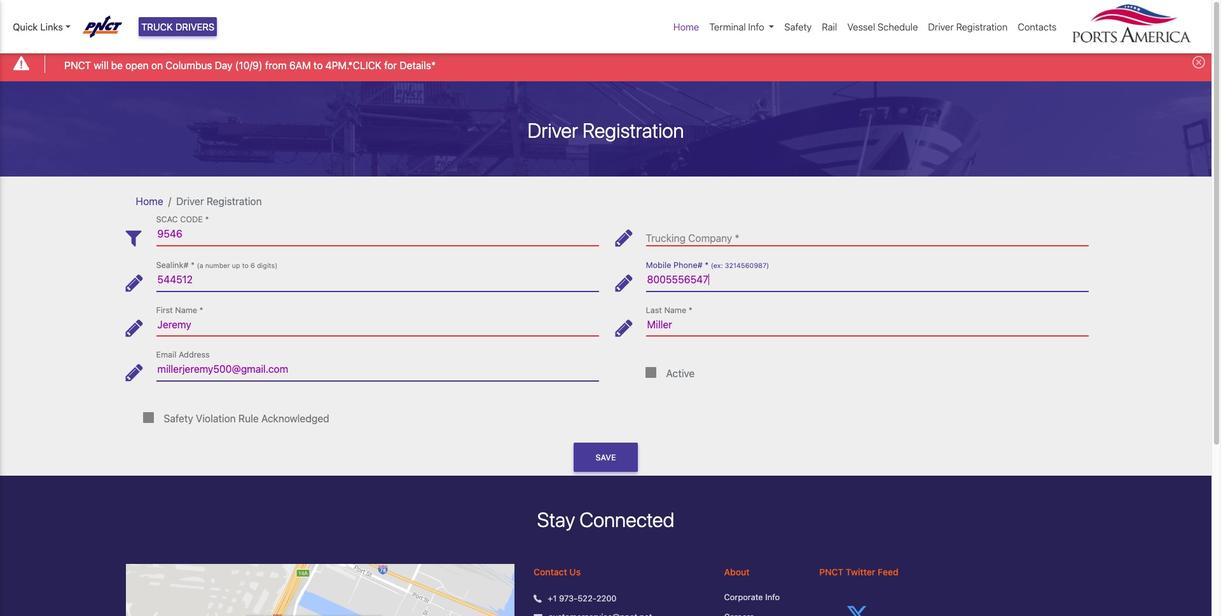 Task type: describe. For each thing, give the bounding box(es) containing it.
3214560987)
[[725, 262, 769, 270]]

about
[[724, 567, 749, 578]]

name for first
[[175, 306, 197, 315]]

contacts
[[1018, 21, 1057, 32]]

2 vertical spatial driver
[[176, 196, 204, 207]]

+1 973-522-2200 link
[[548, 593, 617, 606]]

terminal info
[[709, 21, 764, 32]]

safety violation rule acknowledged
[[164, 413, 329, 425]]

pnct twitter feed
[[819, 567, 898, 578]]

contact
[[534, 567, 567, 578]]

(ex:
[[711, 262, 723, 270]]

0 horizontal spatial home
[[136, 196, 163, 207]]

stay connected
[[537, 508, 674, 533]]

Email Address text field
[[156, 358, 599, 382]]

safety link
[[779, 15, 817, 39]]

terminal
[[709, 21, 746, 32]]

2 horizontal spatial registration
[[956, 21, 1008, 32]]

6am
[[289, 60, 311, 71]]

digits)
[[257, 262, 277, 270]]

open
[[125, 60, 149, 71]]

SCAC CODE * search field
[[156, 223, 599, 246]]

vessel schedule link
[[842, 15, 923, 39]]

acknowledged
[[261, 413, 329, 425]]

rail link
[[817, 15, 842, 39]]

truck drivers link
[[139, 17, 217, 37]]

2 vertical spatial registration
[[207, 196, 262, 207]]

pnct for pnct twitter feed
[[819, 567, 843, 578]]

trucking
[[646, 233, 686, 244]]

connected
[[579, 508, 674, 533]]

973-
[[559, 594, 578, 604]]

name for last
[[664, 306, 686, 315]]

pnct will be open on columbus day (10/9) from 6am to 4pm.*click for details* alert
[[0, 47, 1212, 81]]

drivers
[[175, 21, 215, 32]]

be
[[111, 60, 123, 71]]

safety for safety
[[784, 21, 812, 32]]

Trucking Company * text field
[[646, 223, 1088, 246]]

sealink# * (a number up to 6 digits)
[[156, 261, 277, 270]]

email address
[[156, 351, 210, 360]]

first
[[156, 306, 173, 315]]

mobile phone# * (ex: 3214560987)
[[646, 261, 769, 270]]

pnct will be open on columbus day (10/9) from 6am to 4pm.*click for details*
[[64, 60, 436, 71]]

522-
[[578, 594, 596, 604]]

phone#
[[673, 261, 703, 270]]

* for scac code *
[[205, 215, 209, 225]]

corporate
[[724, 593, 763, 603]]

1 vertical spatial registration
[[583, 118, 684, 142]]

0 horizontal spatial driver registration
[[176, 196, 262, 207]]

active
[[666, 368, 695, 380]]

rail
[[822, 21, 837, 32]]

First Name * text field
[[156, 313, 599, 337]]

* for last name *
[[689, 306, 692, 315]]

1 horizontal spatial driver registration
[[527, 118, 684, 142]]

feed
[[878, 567, 898, 578]]

* left (a
[[191, 261, 195, 270]]

save
[[596, 453, 616, 463]]

email
[[156, 351, 176, 360]]

to inside sealink# * (a number up to 6 digits)
[[242, 262, 249, 270]]

code
[[180, 215, 203, 225]]

for
[[384, 60, 397, 71]]

Last Name * text field
[[646, 313, 1088, 337]]

from
[[265, 60, 287, 71]]

sealink#
[[156, 261, 189, 270]]

address
[[179, 351, 210, 360]]

* for mobile phone# * (ex: 3214560987)
[[705, 261, 709, 270]]

on
[[151, 60, 163, 71]]

scac code *
[[156, 215, 209, 225]]

trucking company *
[[646, 233, 739, 244]]

save button
[[574, 443, 638, 473]]

* for trucking company *
[[735, 233, 739, 244]]



Task type: locate. For each thing, give the bounding box(es) containing it.
vessel
[[847, 21, 875, 32]]

1 vertical spatial info
[[765, 593, 780, 603]]

to left 6
[[242, 262, 249, 270]]

1 horizontal spatial driver
[[527, 118, 578, 142]]

1 vertical spatial safety
[[164, 413, 193, 425]]

None text field
[[156, 268, 599, 292]]

quick
[[13, 21, 38, 32]]

0 vertical spatial pnct
[[64, 60, 91, 71]]

close image
[[1192, 56, 1205, 69]]

0 vertical spatial driver registration
[[928, 21, 1008, 32]]

2 name from the left
[[664, 306, 686, 315]]

home link left 'terminal'
[[668, 15, 704, 39]]

scac
[[156, 215, 178, 225]]

0 horizontal spatial driver
[[176, 196, 204, 207]]

0 horizontal spatial pnct
[[64, 60, 91, 71]]

day
[[215, 60, 233, 71]]

1 name from the left
[[175, 306, 197, 315]]

corporate info
[[724, 593, 780, 603]]

1 vertical spatial home
[[136, 196, 163, 207]]

1 horizontal spatial safety
[[784, 21, 812, 32]]

1 vertical spatial to
[[242, 262, 249, 270]]

1 horizontal spatial name
[[664, 306, 686, 315]]

0 horizontal spatial home link
[[136, 196, 163, 207]]

violation
[[196, 413, 236, 425]]

* left the '(ex:'
[[705, 261, 709, 270]]

safety for safety violation rule acknowledged
[[164, 413, 193, 425]]

corporate info link
[[724, 592, 800, 604]]

2 horizontal spatial driver registration
[[928, 21, 1008, 32]]

1 horizontal spatial home link
[[668, 15, 704, 39]]

up
[[232, 262, 240, 270]]

name right first
[[175, 306, 197, 315]]

us
[[569, 567, 581, 578]]

2 vertical spatial driver registration
[[176, 196, 262, 207]]

1 horizontal spatial to
[[313, 60, 323, 71]]

pnct inside alert
[[64, 60, 91, 71]]

0 vertical spatial home link
[[668, 15, 704, 39]]

1 horizontal spatial info
[[765, 593, 780, 603]]

driver registration
[[928, 21, 1008, 32], [527, 118, 684, 142], [176, 196, 262, 207]]

1 vertical spatial driver registration
[[527, 118, 684, 142]]

schedule
[[878, 21, 918, 32]]

0 horizontal spatial to
[[242, 262, 249, 270]]

to right 6am
[[313, 60, 323, 71]]

info
[[748, 21, 764, 32], [765, 593, 780, 603]]

will
[[94, 60, 108, 71]]

safety left rail
[[784, 21, 812, 32]]

links
[[40, 21, 63, 32]]

6
[[251, 262, 255, 270]]

home up scac
[[136, 196, 163, 207]]

1 vertical spatial driver
[[527, 118, 578, 142]]

* for first name *
[[199, 306, 203, 315]]

1 horizontal spatial pnct
[[819, 567, 843, 578]]

truck
[[141, 21, 173, 32]]

contacts link
[[1013, 15, 1062, 39]]

* right code
[[205, 215, 209, 225]]

company
[[688, 233, 732, 244]]

0 horizontal spatial safety
[[164, 413, 193, 425]]

registration
[[956, 21, 1008, 32], [583, 118, 684, 142], [207, 196, 262, 207]]

0 vertical spatial home
[[673, 21, 699, 32]]

None text field
[[646, 268, 1088, 292]]

twitter
[[846, 567, 875, 578]]

pnct left twitter
[[819, 567, 843, 578]]

0 vertical spatial safety
[[784, 21, 812, 32]]

info for terminal info
[[748, 21, 764, 32]]

home link
[[668, 15, 704, 39], [136, 196, 163, 207]]

home left 'terminal'
[[673, 21, 699, 32]]

1 vertical spatial home link
[[136, 196, 163, 207]]

(10/9)
[[235, 60, 262, 71]]

2 horizontal spatial driver
[[928, 21, 954, 32]]

pnct left will
[[64, 60, 91, 71]]

info right corporate
[[765, 593, 780, 603]]

0 vertical spatial info
[[748, 21, 764, 32]]

details*
[[400, 60, 436, 71]]

vessel schedule
[[847, 21, 918, 32]]

+1 973-522-2200
[[548, 594, 617, 604]]

* right first
[[199, 306, 203, 315]]

to inside pnct will be open on columbus day (10/9) from 6am to 4pm.*click for details* link
[[313, 60, 323, 71]]

0 horizontal spatial info
[[748, 21, 764, 32]]

mobile
[[646, 261, 671, 270]]

0 vertical spatial driver
[[928, 21, 954, 32]]

stay
[[537, 508, 575, 533]]

first name *
[[156, 306, 203, 315]]

*
[[205, 215, 209, 225], [735, 233, 739, 244], [191, 261, 195, 270], [705, 261, 709, 270], [199, 306, 203, 315], [689, 306, 692, 315]]

1 vertical spatial pnct
[[819, 567, 843, 578]]

name
[[175, 306, 197, 315], [664, 306, 686, 315]]

0 vertical spatial registration
[[956, 21, 1008, 32]]

(a
[[197, 262, 203, 270]]

0 horizontal spatial name
[[175, 306, 197, 315]]

number
[[205, 262, 230, 270]]

rule
[[238, 413, 259, 425]]

info right 'terminal'
[[748, 21, 764, 32]]

4pm.*click
[[325, 60, 382, 71]]

safety left violation
[[164, 413, 193, 425]]

quick links link
[[13, 20, 70, 34]]

to
[[313, 60, 323, 71], [242, 262, 249, 270]]

safety
[[784, 21, 812, 32], [164, 413, 193, 425]]

+1
[[548, 594, 557, 604]]

home link up scac
[[136, 196, 163, 207]]

quick links
[[13, 21, 63, 32]]

terminal info link
[[704, 15, 779, 39]]

home
[[673, 21, 699, 32], [136, 196, 163, 207]]

driver registration link
[[923, 15, 1013, 39]]

last
[[646, 306, 662, 315]]

1 horizontal spatial registration
[[583, 118, 684, 142]]

last name *
[[646, 306, 692, 315]]

driver
[[928, 21, 954, 32], [527, 118, 578, 142], [176, 196, 204, 207]]

2200
[[596, 594, 617, 604]]

* right company
[[735, 233, 739, 244]]

contact us
[[534, 567, 581, 578]]

0 vertical spatial to
[[313, 60, 323, 71]]

pnct will be open on columbus day (10/9) from 6am to 4pm.*click for details* link
[[64, 58, 436, 73]]

info for corporate info
[[765, 593, 780, 603]]

pnct for pnct will be open on columbus day (10/9) from 6am to 4pm.*click for details*
[[64, 60, 91, 71]]

pnct
[[64, 60, 91, 71], [819, 567, 843, 578]]

0 horizontal spatial registration
[[207, 196, 262, 207]]

1 horizontal spatial home
[[673, 21, 699, 32]]

* right last
[[689, 306, 692, 315]]

truck drivers
[[141, 21, 215, 32]]

columbus
[[166, 60, 212, 71]]

name right last
[[664, 306, 686, 315]]



Task type: vqa. For each thing, say whether or not it's contained in the screenshot.
at
no



